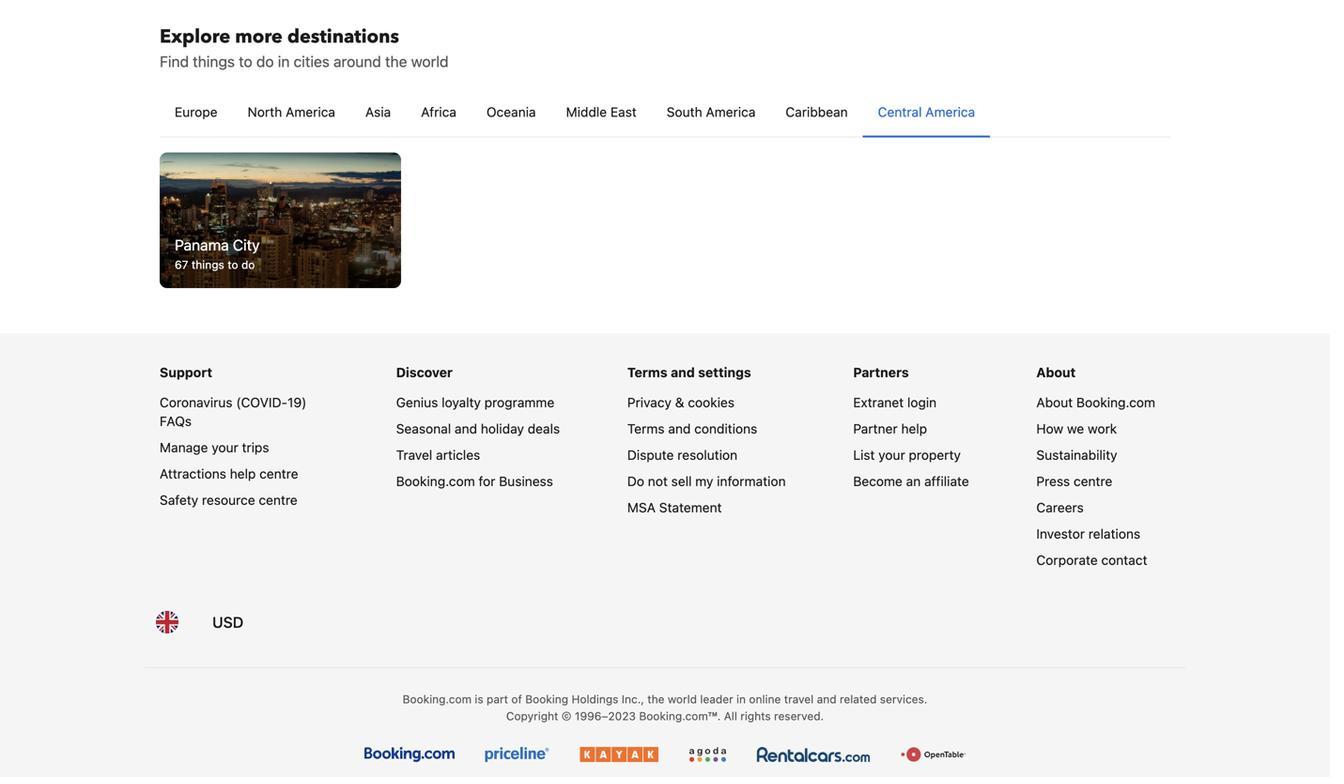 Task type: vqa. For each thing, say whether or not it's contained in the screenshot.
centre corresponding to Attractions help centre
yes



Task type: locate. For each thing, give the bounding box(es) containing it.
explore more destinations find things to do in cities around the world
[[160, 24, 449, 70]]

world up booking.com™.
[[668, 693, 697, 706]]

partner help link
[[853, 421, 927, 437]]

0 horizontal spatial the
[[385, 52, 407, 70]]

help down trips
[[230, 466, 256, 482]]

booking.com down travel articles
[[396, 474, 475, 489]]

things down panama
[[192, 258, 224, 271]]

to down more
[[239, 52, 252, 70]]

south america
[[667, 104, 756, 120]]

0 vertical spatial the
[[385, 52, 407, 70]]

rentalcars image
[[757, 748, 871, 763], [757, 748, 871, 763]]

city
[[233, 236, 260, 254]]

coronavirus
[[160, 395, 233, 410]]

in up all
[[737, 693, 746, 706]]

1 vertical spatial in
[[737, 693, 746, 706]]

and right travel
[[817, 693, 837, 706]]

1 vertical spatial about
[[1037, 395, 1073, 410]]

2 vertical spatial booking.com
[[403, 693, 472, 706]]

1 terms from the top
[[627, 365, 668, 380]]

we
[[1067, 421, 1084, 437]]

in left cities
[[278, 52, 290, 70]]

world inside booking.com is part of booking holdings inc., the world leader in online travel and related services. copyright © 1996–2023 booking.com™. all rights reserved.
[[668, 693, 697, 706]]

help for partner
[[901, 421, 927, 437]]

0 horizontal spatial your
[[212, 440, 238, 456]]

safety resource centre link
[[160, 493, 298, 508]]

resolution
[[678, 448, 738, 463]]

0 horizontal spatial in
[[278, 52, 290, 70]]

and down &
[[668, 421, 691, 437]]

loyalty
[[442, 395, 481, 410]]

1 horizontal spatial in
[[737, 693, 746, 706]]

east
[[611, 104, 637, 120]]

south
[[667, 104, 702, 120]]

world
[[411, 52, 449, 70], [668, 693, 697, 706]]

safety resource centre
[[160, 493, 298, 508]]

0 vertical spatial help
[[901, 421, 927, 437]]

attractions help centre
[[160, 466, 298, 482]]

help
[[901, 421, 927, 437], [230, 466, 256, 482]]

genius loyalty programme
[[396, 395, 555, 410]]

america inside central america button
[[926, 104, 975, 120]]

europe
[[175, 104, 218, 120]]

things down explore
[[193, 52, 235, 70]]

1 horizontal spatial america
[[706, 104, 756, 120]]

do inside "explore more destinations find things to do in cities around the world"
[[256, 52, 274, 70]]

booking
[[525, 693, 568, 706]]

1 vertical spatial things
[[192, 258, 224, 271]]

tab list containing europe
[[160, 88, 1171, 138]]

central america
[[878, 104, 975, 120]]

become an affiliate link
[[853, 474, 969, 489]]

centre right resource
[[259, 493, 298, 508]]

booking.com is part of booking holdings inc., the world leader in online travel and related services. copyright © 1996–2023 booking.com™. all rights reserved.
[[403, 693, 928, 723]]

is
[[475, 693, 484, 706]]

0 vertical spatial to
[[239, 52, 252, 70]]

oceania
[[487, 104, 536, 120]]

1 about from the top
[[1037, 365, 1076, 380]]

2 terms from the top
[[627, 421, 665, 437]]

information
[[717, 474, 786, 489]]

and up privacy & cookies link on the bottom of page
[[671, 365, 695, 380]]

middle
[[566, 104, 607, 120]]

1 horizontal spatial world
[[668, 693, 697, 706]]

in
[[278, 52, 290, 70], [737, 693, 746, 706]]

0 vertical spatial terms
[[627, 365, 668, 380]]

1 horizontal spatial the
[[647, 693, 665, 706]]

the right around
[[385, 52, 407, 70]]

america
[[286, 104, 335, 120], [706, 104, 756, 120], [926, 104, 975, 120]]

0 horizontal spatial to
[[228, 258, 238, 271]]

centre down trips
[[259, 466, 298, 482]]

america for central america
[[926, 104, 975, 120]]

your down partner help link
[[879, 448, 905, 463]]

your up attractions help centre link
[[212, 440, 238, 456]]

america for south america
[[706, 104, 756, 120]]

not
[[648, 474, 668, 489]]

around
[[334, 52, 381, 70]]

america right south
[[706, 104, 756, 120]]

how we work link
[[1037, 421, 1117, 437]]

booking.com for business link
[[396, 474, 553, 489]]

0 vertical spatial in
[[278, 52, 290, 70]]

0 vertical spatial about
[[1037, 365, 1076, 380]]

1 america from the left
[[286, 104, 335, 120]]

all
[[724, 710, 737, 723]]

kayak image
[[580, 748, 658, 763], [580, 748, 658, 763]]

panama city 67 things to do
[[175, 236, 260, 271]]

the inside "explore more destinations find things to do in cities around the world"
[[385, 52, 407, 70]]

your for list
[[879, 448, 905, 463]]

in inside booking.com is part of booking holdings inc., the world leader in online travel and related services. copyright © 1996–2023 booking.com™. all rights reserved.
[[737, 693, 746, 706]]

2 america from the left
[[706, 104, 756, 120]]

of
[[511, 693, 522, 706]]

tab list
[[160, 88, 1171, 138]]

central america button
[[863, 88, 990, 136]]

do inside the panama city 67 things to do
[[241, 258, 255, 271]]

booking.com inside booking.com is part of booking holdings inc., the world leader in online travel and related services. copyright © 1996–2023 booking.com™. all rights reserved.
[[403, 693, 472, 706]]

1 vertical spatial world
[[668, 693, 697, 706]]

dispute resolution
[[627, 448, 738, 463]]

central
[[878, 104, 922, 120]]

do down city
[[241, 258, 255, 271]]

opentable image
[[901, 748, 966, 763], [901, 748, 966, 763]]

1 horizontal spatial do
[[256, 52, 274, 70]]

1 vertical spatial to
[[228, 258, 238, 271]]

press centre link
[[1037, 474, 1113, 489]]

your for manage
[[212, 440, 238, 456]]

work
[[1088, 421, 1117, 437]]

centre
[[259, 466, 298, 482], [1074, 474, 1113, 489], [259, 493, 298, 508]]

(covid-
[[236, 395, 288, 410]]

about booking.com link
[[1037, 395, 1156, 410]]

agoda image
[[688, 748, 727, 763]]

genius loyalty programme link
[[396, 395, 555, 410]]

europe button
[[160, 88, 233, 136]]

the right "inc.,"
[[647, 693, 665, 706]]

0 vertical spatial things
[[193, 52, 235, 70]]

0 horizontal spatial world
[[411, 52, 449, 70]]

and for conditions
[[668, 421, 691, 437]]

panama city image
[[160, 152, 401, 288]]

america inside north america button
[[286, 104, 335, 120]]

become an affiliate
[[853, 474, 969, 489]]

0 vertical spatial world
[[411, 52, 449, 70]]

0 horizontal spatial do
[[241, 258, 255, 271]]

list your property link
[[853, 448, 961, 463]]

explore
[[160, 24, 230, 50]]

terms for terms and settings
[[627, 365, 668, 380]]

trips
[[242, 440, 269, 456]]

terms and settings
[[627, 365, 751, 380]]

careers
[[1037, 500, 1084, 516]]

find
[[160, 52, 189, 70]]

1 vertical spatial terms
[[627, 421, 665, 437]]

sustainability link
[[1037, 448, 1118, 463]]

booking.com
[[1077, 395, 1156, 410], [396, 474, 475, 489], [403, 693, 472, 706]]

sustainability
[[1037, 448, 1118, 463]]

1 horizontal spatial to
[[239, 52, 252, 70]]

2 horizontal spatial america
[[926, 104, 975, 120]]

discover
[[396, 365, 453, 380]]

to down city
[[228, 258, 238, 271]]

corporate contact
[[1037, 553, 1148, 568]]

part
[[487, 693, 508, 706]]

corporate contact link
[[1037, 553, 1148, 568]]

north
[[248, 104, 282, 120]]

your
[[212, 440, 238, 456], [879, 448, 905, 463]]

asia button
[[350, 88, 406, 136]]

1 vertical spatial booking.com
[[396, 474, 475, 489]]

about up about booking.com
[[1037, 365, 1076, 380]]

1 horizontal spatial help
[[901, 421, 927, 437]]

1 vertical spatial do
[[241, 258, 255, 271]]

booking.com left is
[[403, 693, 472, 706]]

property
[[909, 448, 961, 463]]

help for attractions
[[230, 466, 256, 482]]

world up africa
[[411, 52, 449, 70]]

to inside the panama city 67 things to do
[[228, 258, 238, 271]]

0 vertical spatial do
[[256, 52, 274, 70]]

1 vertical spatial help
[[230, 466, 256, 482]]

about
[[1037, 365, 1076, 380], [1037, 395, 1073, 410]]

and down loyalty at the left bottom
[[455, 421, 477, 437]]

dispute
[[627, 448, 674, 463]]

priceline.com image
[[485, 748, 549, 763], [485, 748, 549, 763]]

booking.com image
[[364, 748, 455, 763], [364, 748, 455, 763]]

middle east button
[[551, 88, 652, 136]]

3 america from the left
[[926, 104, 975, 120]]

attractions
[[160, 466, 226, 482]]

america right central
[[926, 104, 975, 120]]

about up how
[[1037, 395, 1073, 410]]

terms down privacy
[[627, 421, 665, 437]]

0 horizontal spatial america
[[286, 104, 335, 120]]

coronavirus (covid-19) faqs
[[160, 395, 307, 429]]

usd
[[212, 614, 243, 632]]

2 about from the top
[[1037, 395, 1073, 410]]

online
[[749, 693, 781, 706]]

privacy & cookies link
[[627, 395, 735, 410]]

1 vertical spatial the
[[647, 693, 665, 706]]

0 horizontal spatial help
[[230, 466, 256, 482]]

conditions
[[694, 421, 757, 437]]

1 horizontal spatial your
[[879, 448, 905, 463]]

terms
[[627, 365, 668, 380], [627, 421, 665, 437]]

world inside "explore more destinations find things to do in cities around the world"
[[411, 52, 449, 70]]

booking.com up work
[[1077, 395, 1156, 410]]

america right the north
[[286, 104, 335, 120]]

america inside south america 'button'
[[706, 104, 756, 120]]

help up list your property link in the bottom right of the page
[[901, 421, 927, 437]]

do down more
[[256, 52, 274, 70]]

terms up privacy
[[627, 365, 668, 380]]

press centre
[[1037, 474, 1113, 489]]

booking.com for business
[[396, 474, 553, 489]]

partner help
[[853, 421, 927, 437]]



Task type: describe. For each thing, give the bounding box(es) containing it.
extranet login link
[[853, 395, 937, 410]]

travel
[[784, 693, 814, 706]]

asia
[[365, 104, 391, 120]]

investor relations
[[1037, 526, 1141, 542]]

affiliate
[[924, 474, 969, 489]]

coronavirus (covid-19) faqs link
[[160, 395, 307, 429]]

leader
[[700, 693, 733, 706]]

faqs
[[160, 414, 192, 429]]

dispute resolution link
[[627, 448, 738, 463]]

centre for safety resource centre
[[259, 493, 298, 508]]

booking.com for booking.com for business
[[396, 474, 475, 489]]

deals
[[528, 421, 560, 437]]

and for settings
[[671, 365, 695, 380]]

booking.com™.
[[639, 710, 721, 723]]

how
[[1037, 421, 1064, 437]]

safety
[[160, 493, 198, 508]]

more
[[235, 24, 283, 50]]

oceania button
[[472, 88, 551, 136]]

things inside the panama city 67 things to do
[[192, 258, 224, 271]]

terms for terms and conditions
[[627, 421, 665, 437]]

programme
[[484, 395, 555, 410]]

services.
[[880, 693, 928, 706]]

67
[[175, 258, 188, 271]]

1996–2023
[[575, 710, 636, 723]]

rights
[[741, 710, 771, 723]]

manage your trips
[[160, 440, 269, 456]]

cities
[[294, 52, 330, 70]]

reserved.
[[774, 710, 824, 723]]

about booking.com
[[1037, 395, 1156, 410]]

north america button
[[233, 88, 350, 136]]

investor relations link
[[1037, 526, 1141, 542]]

manage
[[160, 440, 208, 456]]

extranet
[[853, 395, 904, 410]]

to inside "explore more destinations find things to do in cities around the world"
[[239, 52, 252, 70]]

msa statement
[[627, 500, 722, 516]]

login
[[907, 395, 937, 410]]

partners
[[853, 365, 909, 380]]

genius
[[396, 395, 438, 410]]

seasonal and holiday deals
[[396, 421, 560, 437]]

terms and conditions
[[627, 421, 757, 437]]

19)
[[288, 395, 307, 410]]

support
[[160, 365, 212, 380]]

agoda image
[[688, 748, 727, 763]]

cookies
[[688, 395, 735, 410]]

resource
[[202, 493, 255, 508]]

things inside "explore more destinations find things to do in cities around the world"
[[193, 52, 235, 70]]

inc.,
[[622, 693, 644, 706]]

centre down sustainability
[[1074, 474, 1113, 489]]

an
[[906, 474, 921, 489]]

list your property
[[853, 448, 961, 463]]

relations
[[1089, 526, 1141, 542]]

press
[[1037, 474, 1070, 489]]

0 vertical spatial booking.com
[[1077, 395, 1156, 410]]

travel articles link
[[396, 448, 480, 463]]

and inside booking.com is part of booking holdings inc., the world leader in online travel and related services. copyright © 1996–2023 booking.com™. all rights reserved.
[[817, 693, 837, 706]]

booking.com for booking.com is part of booking holdings inc., the world leader in online travel and related services. copyright © 1996–2023 booking.com™. all rights reserved.
[[403, 693, 472, 706]]

america for north america
[[286, 104, 335, 120]]

corporate
[[1037, 553, 1098, 568]]

about for about
[[1037, 365, 1076, 380]]

seasonal
[[396, 421, 451, 437]]

settings
[[698, 365, 751, 380]]

destinations
[[287, 24, 399, 50]]

in inside "explore more destinations find things to do in cities around the world"
[[278, 52, 290, 70]]

msa statement link
[[627, 500, 722, 516]]

do
[[627, 474, 644, 489]]

holdings
[[572, 693, 619, 706]]

centre for attractions help centre
[[259, 466, 298, 482]]

privacy
[[627, 395, 672, 410]]

the inside booking.com is part of booking holdings inc., the world leader in online travel and related services. copyright © 1996–2023 booking.com™. all rights reserved.
[[647, 693, 665, 706]]

holiday
[[481, 421, 524, 437]]

list
[[853, 448, 875, 463]]

manage your trips link
[[160, 440, 269, 456]]

terms and conditions link
[[627, 421, 757, 437]]

middle east
[[566, 104, 637, 120]]

related
[[840, 693, 877, 706]]

north america
[[248, 104, 335, 120]]

caribbean button
[[771, 88, 863, 136]]

travel
[[396, 448, 432, 463]]

caribbean
[[786, 104, 848, 120]]

about for about booking.com
[[1037, 395, 1073, 410]]

do not sell my information
[[627, 474, 786, 489]]

and for holiday
[[455, 421, 477, 437]]

sell
[[671, 474, 692, 489]]

how we work
[[1037, 421, 1117, 437]]

attractions help centre link
[[160, 466, 298, 482]]

panama
[[175, 236, 229, 254]]

seasonal and holiday deals link
[[396, 421, 560, 437]]

statement
[[659, 500, 722, 516]]



